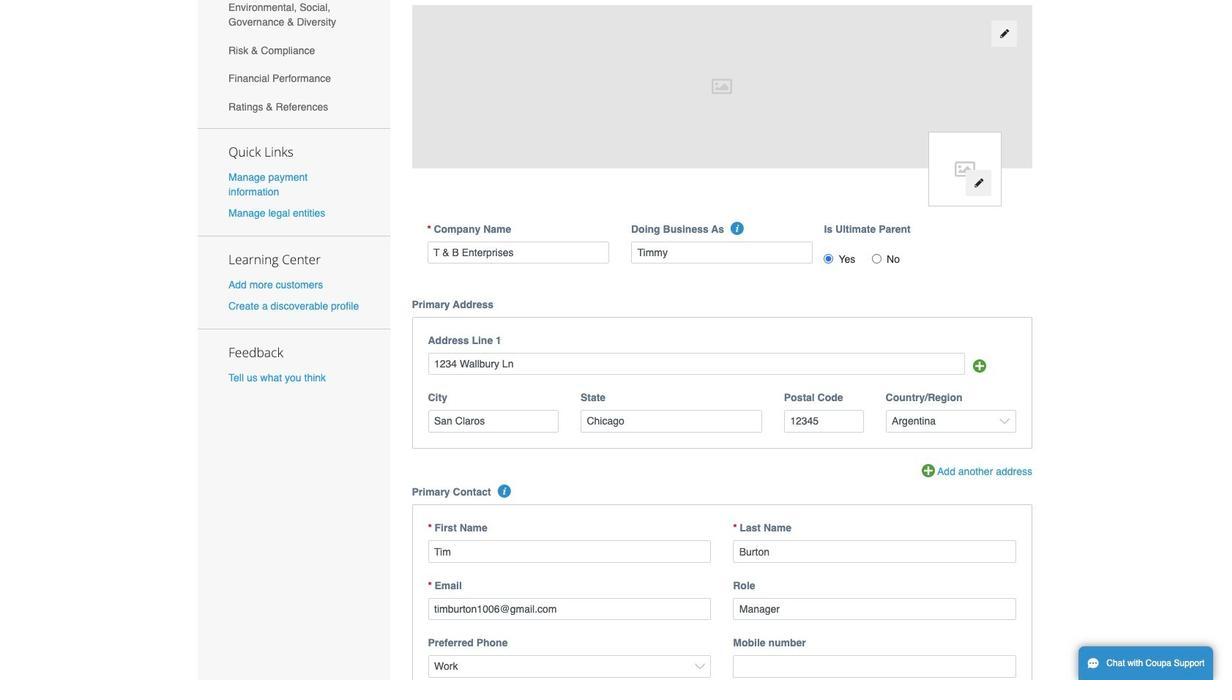 Task type: locate. For each thing, give the bounding box(es) containing it.
None radio
[[824, 254, 834, 263]]

None radio
[[872, 254, 882, 263]]

0 horizontal spatial change image image
[[974, 178, 984, 188]]

0 vertical spatial change image image
[[999, 29, 1010, 39]]

add image
[[973, 360, 986, 373]]

change image image for background image
[[999, 29, 1010, 39]]

1 horizontal spatial additional information image
[[731, 222, 744, 235]]

background image
[[412, 5, 1033, 168]]

0 horizontal spatial additional information image
[[498, 485, 511, 498]]

None text field
[[427, 241, 609, 264], [428, 410, 559, 433], [784, 410, 864, 433], [733, 541, 1017, 563], [428, 598, 711, 621], [427, 241, 609, 264], [428, 410, 559, 433], [784, 410, 864, 433], [733, 541, 1017, 563], [428, 598, 711, 621]]

change image image
[[999, 29, 1010, 39], [974, 178, 984, 188]]

None text field
[[631, 241, 813, 264], [428, 353, 965, 375], [581, 410, 762, 433], [428, 541, 711, 563], [733, 598, 1017, 621], [733, 656, 1017, 678], [631, 241, 813, 264], [428, 353, 965, 375], [581, 410, 762, 433], [428, 541, 711, 563], [733, 598, 1017, 621], [733, 656, 1017, 678]]

1 horizontal spatial change image image
[[999, 29, 1010, 39]]

additional information image
[[731, 222, 744, 235], [498, 485, 511, 498]]

1 vertical spatial change image image
[[974, 178, 984, 188]]

change image image for the logo on the top of page
[[974, 178, 984, 188]]



Task type: vqa. For each thing, say whether or not it's contained in the screenshot.
Additional Information icon
yes



Task type: describe. For each thing, give the bounding box(es) containing it.
0 vertical spatial additional information image
[[731, 222, 744, 235]]

logo image
[[929, 132, 1002, 206]]

1 vertical spatial additional information image
[[498, 485, 511, 498]]



